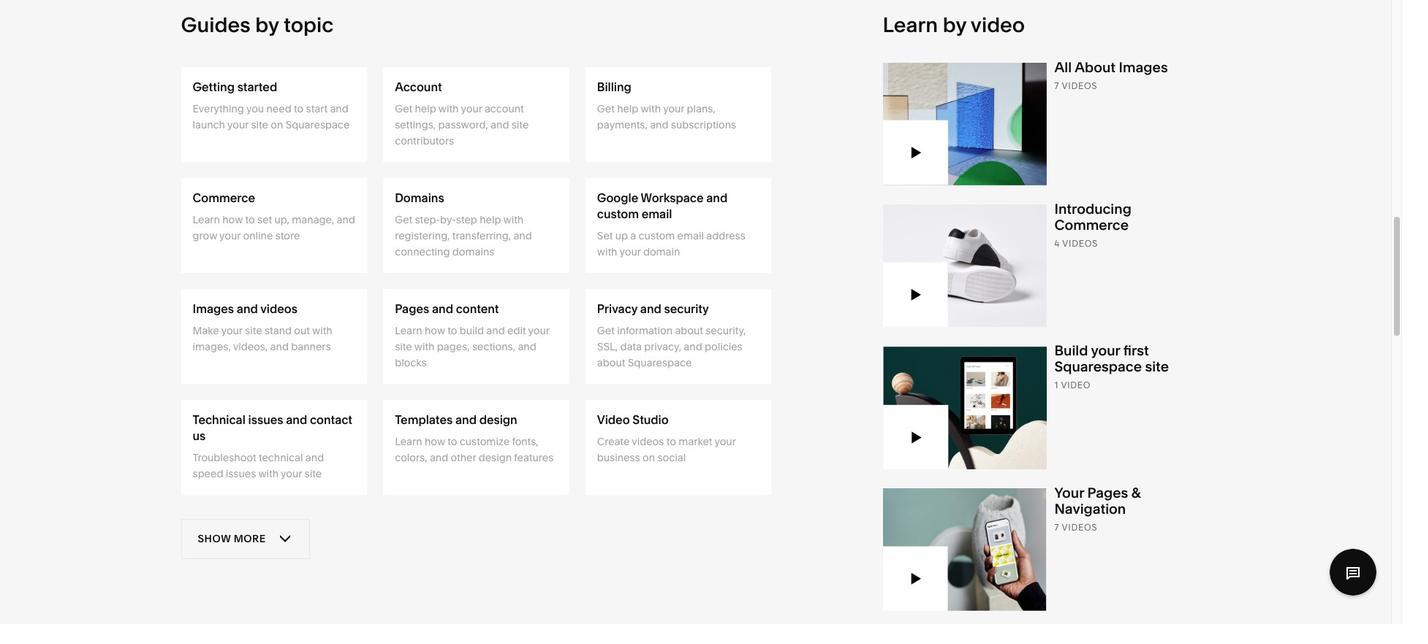 Task type: locate. For each thing, give the bounding box(es) containing it.
market
[[679, 436, 712, 449]]

videos inside create videos to market your business on social
[[632, 436, 664, 449]]

pages left &
[[1087, 485, 1128, 502]]

help inside the "get help with your account settings, password, and site contributors"
[[415, 102, 436, 115]]

how down templates
[[425, 436, 445, 449]]

0 vertical spatial issues
[[248, 413, 283, 428]]

introducing commerce 4 videos
[[1054, 201, 1131, 249]]

fonts,
[[512, 436, 539, 449]]

help up settings,
[[415, 102, 436, 115]]

1 horizontal spatial commerce
[[1054, 217, 1129, 234]]

images,
[[193, 341, 231, 354]]

get up payments,
[[597, 102, 615, 115]]

2 horizontal spatial help
[[617, 102, 638, 115]]

videos inside all about images 7 videos
[[1062, 81, 1097, 91]]

an abstract photo of shapes and colors image
[[883, 60, 1046, 186]]

learn inside learn how to customize fonts, colors, and other design features
[[395, 436, 422, 449]]

and right "manage,"
[[337, 213, 355, 227]]

design up the customize
[[479, 413, 517, 428]]

domain
[[643, 246, 680, 259]]

your down the a
[[619, 246, 641, 259]]

about down ssl,
[[597, 357, 625, 370]]

your inside 'troubleshoot technical and speed issues with your site'
[[281, 468, 302, 481]]

and up address
[[706, 191, 727, 205]]

0 horizontal spatial video
[[971, 12, 1025, 37]]

online
[[243, 229, 273, 243]]

and left contact
[[286, 413, 307, 428]]

google
[[597, 191, 638, 205]]

design down the customize
[[479, 452, 512, 465]]

learn how to set up, manage, and grow your online store
[[193, 213, 355, 243]]

security,
[[706, 325, 746, 338]]

custom inside set up a custom email address with your domain
[[639, 229, 675, 243]]

1 vertical spatial custom
[[639, 229, 675, 243]]

how left set
[[222, 213, 243, 227]]

technical
[[193, 413, 245, 428]]

with up transferring,
[[503, 213, 523, 227]]

everything you need to start and launch your site on squarespace
[[193, 102, 350, 132]]

and right payments,
[[650, 118, 668, 132]]

video
[[971, 12, 1025, 37], [1061, 380, 1091, 391]]

2 horizontal spatial squarespace
[[1054, 359, 1142, 376]]

with up payments,
[[641, 102, 661, 115]]

with
[[438, 102, 459, 115], [641, 102, 661, 115], [503, 213, 523, 227], [597, 246, 617, 259], [312, 325, 332, 338], [414, 341, 435, 354], [258, 468, 279, 481]]

get inside get information about security, ssl, data privacy, and policies about squarespace
[[597, 325, 615, 338]]

email inside set up a custom email address with your domain
[[677, 229, 704, 243]]

images right about
[[1119, 59, 1168, 76]]

0 vertical spatial images
[[1119, 59, 1168, 76]]

your down 'technical'
[[281, 468, 302, 481]]

to for pages and content
[[447, 325, 457, 338]]

videos down about
[[1062, 81, 1097, 91]]

0 vertical spatial 7
[[1054, 81, 1059, 91]]

with up password,
[[438, 102, 459, 115]]

0 vertical spatial about
[[675, 325, 703, 338]]

password,
[[438, 118, 488, 132]]

to
[[294, 102, 303, 115], [245, 213, 255, 227], [447, 325, 457, 338], [447, 436, 457, 449], [666, 436, 676, 449]]

google workspace and custom email
[[597, 191, 727, 221]]

to for video studio
[[666, 436, 676, 449]]

and inside get information about security, ssl, data privacy, and policies about squarespace
[[684, 341, 702, 354]]

email inside the google workspace and custom email
[[642, 207, 672, 221]]

build
[[460, 325, 484, 338]]

you
[[246, 102, 264, 115]]

and inside the "get help with your account settings, password, and site contributors"
[[491, 118, 509, 132]]

get left step-
[[395, 213, 412, 227]]

1 vertical spatial commerce
[[1054, 217, 1129, 234]]

help inside get help with your plans, payments, and subscriptions
[[617, 102, 638, 115]]

help inside get step-by-step help with registering, transferring, and connecting domains
[[480, 213, 501, 227]]

to inside learn how to customize fonts, colors, and other design features
[[447, 436, 457, 449]]

help up payments,
[[617, 102, 638, 115]]

to up pages,
[[447, 325, 457, 338]]

pages inside your pages & navigation 7 videos
[[1087, 485, 1128, 502]]

1 horizontal spatial images
[[1119, 59, 1168, 76]]

with inside make your site stand out with images, videos, and banners
[[312, 325, 332, 338]]

pages up blocks
[[395, 302, 429, 316]]

issues inside technical issues and contact us
[[248, 413, 283, 428]]

how inside learn how to customize fonts, colors, and other design features
[[425, 436, 445, 449]]

with down 'technical'
[[258, 468, 279, 481]]

banners
[[291, 341, 331, 354]]

and left policies on the right bottom
[[684, 341, 702, 354]]

site inside make your site stand out with images, videos, and banners
[[245, 325, 262, 338]]

with down the set
[[597, 246, 617, 259]]

custom down google
[[597, 207, 639, 221]]

0 vertical spatial email
[[642, 207, 672, 221]]

and left other
[[430, 452, 448, 465]]

1 vertical spatial images
[[193, 302, 234, 316]]

by
[[255, 12, 279, 37], [943, 12, 966, 37]]

0 horizontal spatial help
[[415, 102, 436, 115]]

show
[[198, 533, 231, 546]]

images inside all about images 7 videos
[[1119, 59, 1168, 76]]

privacy
[[597, 302, 637, 316]]

0 horizontal spatial by
[[255, 12, 279, 37]]

commerce
[[193, 191, 255, 205], [1054, 217, 1129, 234]]

images up "make"
[[193, 302, 234, 316]]

your up videos,
[[221, 325, 242, 338]]

to inside create videos to market your business on social
[[666, 436, 676, 449]]

about down "security"
[[675, 325, 703, 338]]

everything
[[193, 102, 244, 115]]

and down stand
[[270, 341, 289, 354]]

more
[[234, 533, 266, 546]]

1 vertical spatial email
[[677, 229, 704, 243]]

and inside the google workspace and custom email
[[706, 191, 727, 205]]

get inside the "get help with your account settings, password, and site contributors"
[[395, 102, 412, 115]]

and right transferring,
[[513, 229, 532, 243]]

your up password,
[[461, 102, 482, 115]]

get
[[395, 102, 412, 115], [597, 102, 615, 115], [395, 213, 412, 227], [597, 325, 615, 338]]

custom inside the google workspace and custom email
[[597, 207, 639, 221]]

on down the need
[[271, 118, 283, 132]]

squarespace down data privacy,
[[628, 357, 692, 370]]

your inside everything you need to start and launch your site on squarespace
[[227, 118, 249, 132]]

1
[[1054, 380, 1058, 391]]

started
[[237, 80, 277, 94]]

1 7 from the top
[[1054, 81, 1059, 91]]

about
[[675, 325, 703, 338], [597, 357, 625, 370]]

by for topic
[[255, 12, 279, 37]]

7 down 'all' at the top
[[1054, 81, 1059, 91]]

your down you
[[227, 118, 249, 132]]

videos down navigation
[[1062, 523, 1097, 533]]

videos
[[1062, 81, 1097, 91], [1062, 238, 1098, 249], [260, 302, 297, 316], [632, 436, 664, 449], [1062, 523, 1097, 533]]

getting started
[[193, 80, 277, 94]]

set
[[597, 229, 613, 243]]

get up ssl,
[[597, 325, 615, 338]]

videos down studio
[[632, 436, 664, 449]]

1 horizontal spatial pages
[[1087, 485, 1128, 502]]

commerce up 4
[[1054, 217, 1129, 234]]

and up the sections,
[[486, 325, 505, 338]]

introducing
[[1054, 201, 1131, 218]]

to inside learn how to build and edit your site with pages, sections, and blocks
[[447, 325, 457, 338]]

1 horizontal spatial video
[[1061, 380, 1091, 391]]

1 vertical spatial how
[[425, 325, 445, 338]]

create
[[597, 436, 630, 449]]

your inside learn how to build and edit your site with pages, sections, and blocks
[[528, 325, 549, 338]]

2 by from the left
[[943, 12, 966, 37]]

all
[[1054, 59, 1072, 76]]

your right grow
[[219, 229, 241, 243]]

1 vertical spatial on
[[643, 452, 655, 465]]

on
[[271, 118, 283, 132], [643, 452, 655, 465]]

your right edit
[[528, 325, 549, 338]]

your
[[461, 102, 482, 115], [663, 102, 684, 115], [227, 118, 249, 132], [219, 229, 241, 243], [619, 246, 641, 259], [221, 325, 242, 338], [528, 325, 549, 338], [1091, 343, 1120, 360], [714, 436, 736, 449], [281, 468, 302, 481]]

commerce up grow
[[193, 191, 255, 205]]

and inside technical issues and contact us
[[286, 413, 307, 428]]

squarespace inside everything you need to start and launch your site on squarespace
[[286, 118, 350, 132]]

1 horizontal spatial email
[[677, 229, 704, 243]]

up
[[615, 229, 628, 243]]

videos right 4
[[1062, 238, 1098, 249]]

issues up 'technical'
[[248, 413, 283, 428]]

start
[[306, 102, 327, 115]]

0 vertical spatial on
[[271, 118, 283, 132]]

1 vertical spatial video
[[1061, 380, 1091, 391]]

1 horizontal spatial by
[[943, 12, 966, 37]]

7 down your
[[1054, 523, 1059, 533]]

help up transferring,
[[480, 213, 501, 227]]

to inside everything you need to start and launch your site on squarespace
[[294, 102, 303, 115]]

with inside 'troubleshoot technical and speed issues with your site'
[[258, 468, 279, 481]]

and left content
[[432, 302, 453, 316]]

business
[[597, 452, 640, 465]]

to up other
[[447, 436, 457, 449]]

0 vertical spatial how
[[222, 213, 243, 227]]

0 vertical spatial pages
[[395, 302, 429, 316]]

learn for commerce
[[193, 213, 220, 227]]

guides by topic
[[181, 12, 333, 37]]

learn for templates and design
[[395, 436, 422, 449]]

1 vertical spatial 7
[[1054, 523, 1059, 533]]

1 vertical spatial pages
[[1087, 485, 1128, 502]]

your inside build your first squarespace site 1 video
[[1091, 343, 1120, 360]]

navigation
[[1054, 501, 1126, 518]]

videos inside introducing commerce 4 videos
[[1062, 238, 1098, 249]]

get step-by-step help with registering, transferring, and connecting domains
[[395, 213, 532, 259]]

to left start on the top
[[294, 102, 303, 115]]

content
[[456, 302, 499, 316]]

by for video
[[943, 12, 966, 37]]

learn how to customize fonts, colors, and other design features
[[395, 436, 554, 465]]

with inside get help with your plans, payments, and subscriptions
[[641, 102, 661, 115]]

1 horizontal spatial on
[[643, 452, 655, 465]]

templates and design
[[395, 413, 517, 428]]

0 vertical spatial custom
[[597, 207, 639, 221]]

on inside everything you need to start and launch your site on squarespace
[[271, 118, 283, 132]]

0 horizontal spatial email
[[642, 207, 672, 221]]

a pair of white shoes image
[[883, 202, 1046, 328]]

and inside make your site stand out with images, videos, and banners
[[270, 341, 289, 354]]

your left plans,
[[663, 102, 684, 115]]

squarespace up 1 at bottom
[[1054, 359, 1142, 376]]

out
[[294, 325, 310, 338]]

with up banners
[[312, 325, 332, 338]]

your right market
[[714, 436, 736, 449]]

workspace
[[641, 191, 704, 205]]

on left social
[[643, 452, 655, 465]]

get inside get help with your plans, payments, and subscriptions
[[597, 102, 615, 115]]

to inside learn how to set up, manage, and grow your online store
[[245, 213, 255, 227]]

and up make your site stand out with images, videos, and banners at the left of page
[[237, 302, 258, 316]]

and inside learn how to set up, manage, and grow your online store
[[337, 213, 355, 227]]

set up a custom email address with your domain
[[597, 229, 745, 259]]

2 7 from the top
[[1054, 523, 1059, 533]]

1 vertical spatial issues
[[226, 468, 256, 481]]

your inside set up a custom email address with your domain
[[619, 246, 641, 259]]

and inside 'troubleshoot technical and speed issues with your site'
[[305, 452, 324, 465]]

troubleshoot technical and speed issues with your site
[[193, 452, 324, 481]]

your pages & navigation 7 videos
[[1054, 485, 1141, 533]]

0 horizontal spatial about
[[597, 357, 625, 370]]

and inside learn how to customize fonts, colors, and other design features
[[430, 452, 448, 465]]

create videos to market your business on social
[[597, 436, 736, 465]]

1 vertical spatial about
[[597, 357, 625, 370]]

learn for pages and content
[[395, 325, 422, 338]]

design
[[479, 413, 517, 428], [479, 452, 512, 465]]

get inside get step-by-step help with registering, transferring, and connecting domains
[[395, 213, 412, 227]]

custom
[[597, 207, 639, 221], [639, 229, 675, 243]]

custom up domain
[[639, 229, 675, 243]]

a person holding a smart phone and looking at a website built with squarespace image
[[883, 486, 1046, 612]]

and right 'technical'
[[305, 452, 324, 465]]

how inside learn how to set up, manage, and grow your online store
[[222, 213, 243, 227]]

issues
[[248, 413, 283, 428], [226, 468, 256, 481]]

issues inside 'troubleshoot technical and speed issues with your site'
[[226, 468, 256, 481]]

speed
[[193, 468, 223, 481]]

1 horizontal spatial squarespace
[[628, 357, 692, 370]]

0 vertical spatial commerce
[[193, 191, 255, 205]]

how inside learn how to build and edit your site with pages, sections, and blocks
[[425, 325, 445, 338]]

about
[[1075, 59, 1115, 76]]

email down "workspace"
[[642, 207, 672, 221]]

email
[[642, 207, 672, 221], [677, 229, 704, 243]]

and down the 'account'
[[491, 118, 509, 132]]

contact
[[310, 413, 352, 428]]

stand
[[265, 325, 292, 338]]

information
[[617, 325, 673, 338]]

learn inside learn how to set up, manage, and grow your online store
[[193, 213, 220, 227]]

site inside the "get help with your account settings, password, and site contributors"
[[511, 118, 529, 132]]

other
[[451, 452, 476, 465]]

get information about security, ssl, data privacy, and policies about squarespace
[[597, 325, 746, 370]]

get up settings,
[[395, 102, 412, 115]]

issues down troubleshoot in the left bottom of the page
[[226, 468, 256, 481]]

how
[[222, 213, 243, 227], [425, 325, 445, 338], [425, 436, 445, 449]]

1 vertical spatial design
[[479, 452, 512, 465]]

1 by from the left
[[255, 12, 279, 37]]

your left first
[[1091, 343, 1120, 360]]

video
[[597, 413, 630, 428]]

learn
[[883, 12, 938, 37], [193, 213, 220, 227], [395, 325, 422, 338], [395, 436, 422, 449]]

0 horizontal spatial on
[[271, 118, 283, 132]]

to left set
[[245, 213, 255, 227]]

set
[[257, 213, 272, 227]]

squarespace down start on the top
[[286, 118, 350, 132]]

to up social
[[666, 436, 676, 449]]

get for privacy and security
[[597, 325, 615, 338]]

with up blocks
[[414, 341, 435, 354]]

email up domain
[[677, 229, 704, 243]]

video inside build your first squarespace site 1 video
[[1061, 380, 1091, 391]]

0 horizontal spatial squarespace
[[286, 118, 350, 132]]

address
[[706, 229, 745, 243]]

transferring,
[[452, 229, 511, 243]]

and right start on the top
[[330, 102, 348, 115]]

learn inside learn how to build and edit your site with pages, sections, and blocks
[[395, 325, 422, 338]]

1 horizontal spatial help
[[480, 213, 501, 227]]

how up pages,
[[425, 325, 445, 338]]

videos,
[[233, 341, 268, 354]]

7 inside your pages & navigation 7 videos
[[1054, 523, 1059, 533]]

learn by video
[[883, 12, 1025, 37]]

2 vertical spatial how
[[425, 436, 445, 449]]



Task type: describe. For each thing, give the bounding box(es) containing it.
ssl,
[[597, 341, 618, 354]]

launch
[[193, 118, 225, 132]]

an ipad showcasing an e-commerce website built with squarespace image
[[883, 344, 1046, 470]]

troubleshoot
[[193, 452, 256, 465]]

privacy and security
[[597, 302, 709, 316]]

1 horizontal spatial about
[[675, 325, 703, 338]]

up,
[[274, 213, 289, 227]]

guides
[[181, 12, 250, 37]]

videos up stand
[[260, 302, 297, 316]]

store
[[275, 229, 300, 243]]

site inside everything you need to start and launch your site on squarespace
[[251, 118, 268, 132]]

by-
[[440, 213, 456, 227]]

get for billing
[[597, 102, 615, 115]]

get for account
[[395, 102, 412, 115]]

build
[[1054, 343, 1088, 360]]

to for templates and design
[[447, 436, 457, 449]]

colors,
[[395, 452, 427, 465]]

getting
[[193, 80, 235, 94]]

site inside 'troubleshoot technical and speed issues with your site'
[[304, 468, 322, 481]]

settings,
[[395, 118, 436, 132]]

learn how to build and edit your site with pages, sections, and blocks
[[395, 325, 549, 370]]

0 horizontal spatial images
[[193, 302, 234, 316]]

billing
[[597, 80, 631, 94]]

policies
[[705, 341, 742, 354]]

all about images 7 videos
[[1054, 59, 1168, 91]]

how for commerce
[[222, 213, 243, 227]]

social
[[657, 452, 686, 465]]

contributors
[[395, 134, 454, 148]]

email for up
[[677, 229, 704, 243]]

videos inside your pages & navigation 7 videos
[[1062, 523, 1097, 533]]

us
[[193, 429, 206, 444]]

site inside build your first squarespace site 1 video
[[1145, 359, 1169, 376]]

get help with your plans, payments, and subscriptions
[[597, 102, 736, 132]]

your inside make your site stand out with images, videos, and banners
[[221, 325, 242, 338]]

first
[[1123, 343, 1149, 360]]

help for account
[[415, 102, 436, 115]]

get for domains
[[395, 213, 412, 227]]

account
[[485, 102, 524, 115]]

blocks
[[395, 357, 427, 370]]

video studio
[[597, 413, 669, 428]]

and inside everything you need to start and launch your site on squarespace
[[330, 102, 348, 115]]

and inside get help with your plans, payments, and subscriptions
[[650, 118, 668, 132]]

technical
[[259, 452, 303, 465]]

and down edit
[[518, 341, 536, 354]]

need
[[266, 102, 291, 115]]

security
[[664, 302, 709, 316]]

templates
[[395, 413, 453, 428]]

4
[[1054, 238, 1060, 249]]

and up the customize
[[455, 413, 477, 428]]

&
[[1131, 485, 1141, 502]]

0 vertical spatial video
[[971, 12, 1025, 37]]

subscriptions
[[671, 118, 736, 132]]

pages,
[[437, 341, 470, 354]]

build your first squarespace site 1 video
[[1054, 343, 1169, 391]]

make your site stand out with images, videos, and banners
[[193, 325, 332, 354]]

pages and content
[[395, 302, 499, 316]]

with inside get step-by-step help with registering, transferring, and connecting domains
[[503, 213, 523, 227]]

plans,
[[687, 102, 715, 115]]

customize
[[460, 436, 510, 449]]

0 horizontal spatial pages
[[395, 302, 429, 316]]

your inside the "get help with your account settings, password, and site contributors"
[[461, 102, 482, 115]]

account
[[395, 80, 442, 94]]

technical issues and contact us
[[193, 413, 352, 444]]

features
[[514, 452, 554, 465]]

0 vertical spatial design
[[479, 413, 517, 428]]

on inside create videos to market your business on social
[[643, 452, 655, 465]]

get help with your account settings, password, and site contributors
[[395, 102, 529, 148]]

and up information
[[640, 302, 661, 316]]

connecting
[[395, 246, 450, 259]]

with inside the "get help with your account settings, password, and site contributors"
[[438, 102, 459, 115]]

with inside set up a custom email address with your domain
[[597, 246, 617, 259]]

how for pages and content
[[425, 325, 445, 338]]

7 inside all about images 7 videos
[[1054, 81, 1059, 91]]

sections,
[[472, 341, 515, 354]]

studio
[[632, 413, 669, 428]]

a
[[630, 229, 636, 243]]

your inside learn how to set up, manage, and grow your online store
[[219, 229, 241, 243]]

domains
[[452, 246, 494, 259]]

edit
[[507, 325, 526, 338]]

squarespace inside get information about security, ssl, data privacy, and policies about squarespace
[[628, 357, 692, 370]]

and inside get step-by-step help with registering, transferring, and connecting domains
[[513, 229, 532, 243]]

step-
[[415, 213, 440, 227]]

how for templates and design
[[425, 436, 445, 449]]

your
[[1054, 485, 1084, 502]]

your inside get help with your plans, payments, and subscriptions
[[663, 102, 684, 115]]

manage,
[[292, 213, 334, 227]]

show more button
[[181, 520, 310, 560]]

with inside learn how to build and edit your site with pages, sections, and blocks
[[414, 341, 435, 354]]

help for billing
[[617, 102, 638, 115]]

squarespace inside build your first squarespace site 1 video
[[1054, 359, 1142, 376]]

email for workspace
[[642, 207, 672, 221]]

images and videos
[[193, 302, 297, 316]]

grow
[[193, 229, 217, 243]]

your inside create videos to market your business on social
[[714, 436, 736, 449]]

custom for workspace
[[597, 207, 639, 221]]

registering,
[[395, 229, 450, 243]]

payments,
[[597, 118, 648, 132]]

commerce inside introducing commerce 4 videos
[[1054, 217, 1129, 234]]

custom for up
[[639, 229, 675, 243]]

data privacy,
[[620, 341, 681, 354]]

design inside learn how to customize fonts, colors, and other design features
[[479, 452, 512, 465]]

to for commerce
[[245, 213, 255, 227]]

site inside learn how to build and edit your site with pages, sections, and blocks
[[395, 341, 412, 354]]

topic
[[284, 12, 333, 37]]

0 horizontal spatial commerce
[[193, 191, 255, 205]]



Task type: vqa. For each thing, say whether or not it's contained in the screenshot.
the right an
no



